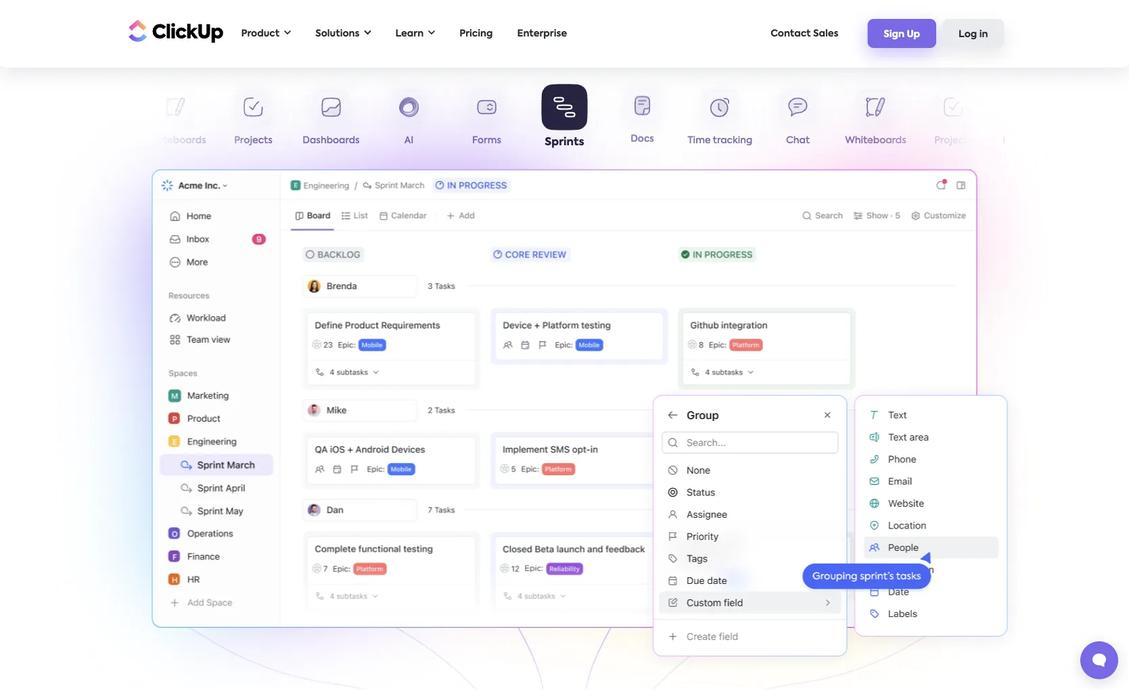 Task type: describe. For each thing, give the bounding box(es) containing it.
1 projects button from the left
[[214, 89, 292, 151]]

log in
[[959, 30, 988, 39]]

time
[[688, 136, 711, 145]]

sign up button
[[868, 19, 936, 48]]

enterprise
[[517, 29, 567, 38]]

2 projects button from the left
[[915, 89, 992, 151]]

sprints button
[[526, 84, 603, 151]]

log
[[959, 30, 977, 39]]

2 chat button from the left
[[759, 89, 837, 151]]

pricing link
[[453, 20, 500, 47]]

solutions button
[[309, 20, 378, 47]]

2 dashboards from the left
[[1003, 136, 1060, 145]]

tracking
[[713, 136, 753, 145]]

product
[[241, 29, 280, 38]]

time tracking
[[688, 136, 753, 145]]

sign
[[884, 30, 905, 39]]

1 chat button from the left
[[59, 89, 137, 151]]

ai button
[[370, 89, 448, 151]]

docs
[[631, 136, 654, 145]]

clickup image
[[125, 18, 224, 44]]

log in link
[[942, 19, 1004, 48]]

learn button
[[389, 20, 442, 47]]

sign up
[[884, 30, 920, 39]]

forms button
[[448, 89, 526, 151]]



Task type: vqa. For each thing, say whether or not it's contained in the screenshot.
"and" associated with Unlimited tasks, Lists, and Docs.
no



Task type: locate. For each thing, give the bounding box(es) containing it.
1 projects from the left
[[234, 136, 273, 145]]

projects for 2nd projects button from left
[[934, 136, 973, 145]]

1 whiteboards button from the left
[[137, 89, 214, 151]]

2 chat from the left
[[786, 136, 810, 145]]

solutions
[[315, 29, 360, 38]]

forms
[[472, 136, 501, 145]]

1 dashboards from the left
[[303, 136, 360, 145]]

dashboards button
[[292, 89, 370, 151], [992, 89, 1070, 151]]

dashboards
[[303, 136, 360, 145], [1003, 136, 1060, 145]]

0 horizontal spatial chat button
[[59, 89, 137, 151]]

0 horizontal spatial projects button
[[214, 89, 292, 151]]

1 horizontal spatial whiteboards
[[845, 136, 906, 145]]

sprints
[[545, 137, 584, 147]]

sales
[[813, 29, 838, 38]]

learn
[[395, 29, 424, 38]]

contact
[[771, 29, 811, 38]]

0 horizontal spatial dashboards
[[303, 136, 360, 145]]

product button
[[234, 20, 298, 47]]

up
[[907, 30, 920, 39]]

whiteboards
[[145, 136, 206, 145], [845, 136, 906, 145]]

0 horizontal spatial chat
[[86, 136, 110, 145]]

chat
[[86, 136, 110, 145], [786, 136, 810, 145]]

1 horizontal spatial dashboards
[[1003, 136, 1060, 145]]

1 horizontal spatial whiteboards button
[[837, 89, 915, 151]]

pricing
[[460, 29, 493, 38]]

contact sales
[[771, 29, 838, 38]]

projects button
[[214, 89, 292, 151], [915, 89, 992, 151]]

enterprise link
[[510, 20, 574, 47]]

sprints image
[[152, 170, 977, 628], [636, 380, 1025, 676]]

1 chat from the left
[[86, 136, 110, 145]]

1 horizontal spatial projects button
[[915, 89, 992, 151]]

in
[[979, 30, 988, 39]]

2 whiteboards button from the left
[[837, 89, 915, 151]]

chat button
[[59, 89, 137, 151], [759, 89, 837, 151]]

whiteboards button
[[137, 89, 214, 151], [837, 89, 915, 151]]

0 horizontal spatial dashboards button
[[292, 89, 370, 151]]

time tracking button
[[681, 89, 759, 151]]

projects
[[234, 136, 273, 145], [934, 136, 973, 145]]

1 whiteboards from the left
[[145, 136, 206, 145]]

1 horizontal spatial dashboards button
[[992, 89, 1070, 151]]

2 dashboards button from the left
[[992, 89, 1070, 151]]

contact sales link
[[764, 20, 845, 47]]

1 horizontal spatial chat button
[[759, 89, 837, 151]]

1 horizontal spatial projects
[[934, 136, 973, 145]]

0 horizontal spatial whiteboards button
[[137, 89, 214, 151]]

0 horizontal spatial whiteboards
[[145, 136, 206, 145]]

docs button
[[603, 89, 681, 151]]

1 dashboards button from the left
[[292, 89, 370, 151]]

2 projects from the left
[[934, 136, 973, 145]]

1 horizontal spatial chat
[[786, 136, 810, 145]]

2 whiteboards from the left
[[845, 136, 906, 145]]

projects for first projects button from left
[[234, 136, 273, 145]]

0 horizontal spatial projects
[[234, 136, 273, 145]]

ai
[[404, 136, 414, 145]]



